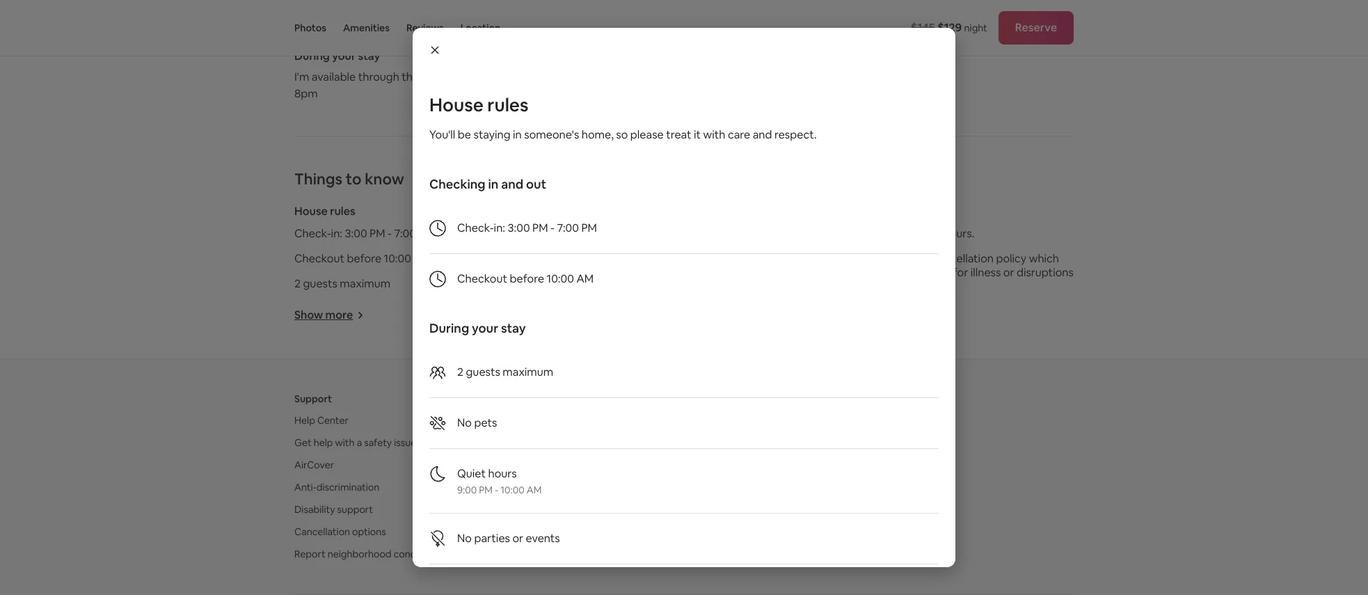 Task type: locate. For each thing, give the bounding box(es) containing it.
guests
[[303, 276, 337, 291], [466, 365, 500, 379]]

hosting for hosting responsibly
[[556, 503, 591, 516]]

center
[[317, 414, 349, 427]]

1 horizontal spatial rules
[[487, 93, 529, 117]]

covid-
[[876, 279, 915, 294]]

1 hosting from the top
[[556, 393, 592, 405]]

1 horizontal spatial in:
[[494, 221, 505, 235]]

0 vertical spatial alarm
[[667, 226, 696, 241]]

and right care
[[753, 127, 772, 142]]

if left you
[[887, 265, 894, 280]]

1 vertical spatial 10:00
[[547, 271, 574, 286]]

0 horizontal spatial 10:00
[[384, 251, 411, 266]]

1 vertical spatial show more
[[294, 308, 353, 322]]

1 vertical spatial during
[[429, 320, 469, 336]]

0 horizontal spatial rules
[[330, 204, 355, 219]]

quiet hours 9:00 pm - 10:00 am
[[457, 466, 542, 496]]

0 horizontal spatial guests
[[303, 276, 337, 291]]

0 horizontal spatial before
[[347, 251, 382, 266]]

-
[[551, 221, 555, 235], [388, 226, 392, 241], [495, 484, 499, 496]]

pm up smoke
[[582, 221, 597, 235]]

cancellation up the host's
[[847, 226, 908, 241]]

0 vertical spatial stay
[[358, 49, 380, 63]]

even
[[860, 265, 885, 280]]

help center
[[294, 414, 349, 427]]

full
[[914, 251, 930, 266]]

48
[[928, 226, 941, 241]]

0 vertical spatial cancellation
[[847, 226, 908, 241]]

1 horizontal spatial 2
[[457, 365, 464, 379]]

reserve
[[1015, 20, 1057, 35]]

house up be
[[429, 93, 484, 117]]

if inside during your stay i'm available through the airbnb app if needed between 9am- 8pm
[[481, 70, 488, 84]]

hosting responsibly
[[556, 503, 644, 516]]

1 horizontal spatial with
[[703, 127, 726, 142]]

1 horizontal spatial 10:00
[[501, 484, 525, 496]]

1 vertical spatial show more button
[[294, 308, 364, 322]]

0 horizontal spatial maximum
[[340, 276, 391, 291]]

house
[[429, 93, 484, 117], [294, 204, 328, 219]]

contact
[[707, 22, 750, 37]]

during your stay i'm available through the airbnb app if needed between 9am- 8pm
[[294, 49, 607, 101]]

0 vertical spatial 10:00
[[384, 251, 411, 266]]

0 vertical spatial your
[[332, 49, 356, 63]]

stay for during your stay
[[501, 320, 526, 336]]

1 horizontal spatial stay
[[501, 320, 526, 336]]

1 horizontal spatial before
[[510, 271, 544, 286]]

staying
[[474, 127, 511, 142]]

hours.
[[943, 226, 975, 241]]

rules down needed
[[487, 93, 529, 117]]

0 vertical spatial 2
[[294, 276, 301, 291]]

$145 $129 night
[[911, 20, 988, 35]]

1 vertical spatial your
[[472, 320, 498, 336]]

1 vertical spatial or
[[513, 531, 523, 546]]

1 vertical spatial checkout before 10:00 am
[[457, 271, 594, 286]]

know
[[365, 169, 404, 189]]

the left the host's
[[860, 251, 878, 266]]

airbnb up new
[[818, 393, 849, 405]]

for left hosts
[[598, 436, 611, 449]]

7:00 down know
[[394, 226, 416, 241]]

airbnb left app
[[422, 70, 456, 84]]

cancellation down hours.
[[932, 251, 994, 266]]

0 horizontal spatial -
[[388, 226, 392, 241]]

so
[[616, 127, 628, 142]]

hosting up airbnb-
[[556, 503, 591, 516]]

7:00 up smoke
[[557, 221, 579, 235]]

alarm right monoxide
[[667, 226, 696, 241]]

rules inside dialog
[[487, 93, 529, 117]]

1 horizontal spatial guests
[[466, 365, 500, 379]]

you'll be staying in someone's home, so please treat it with care and respect.
[[429, 127, 817, 142]]

3:00 down 'out'
[[508, 221, 530, 235]]

more
[[589, 283, 617, 297], [325, 308, 353, 322]]

1 vertical spatial the
[[860, 251, 878, 266]]

0 vertical spatial maximum
[[340, 276, 391, 291]]

photos
[[294, 22, 326, 34]]

checkout inside house rules dialog
[[457, 271, 507, 286]]

disability support link
[[294, 503, 373, 516]]

1 vertical spatial aircover
[[294, 459, 334, 471]]

2 inside house rules dialog
[[457, 365, 464, 379]]

aircover
[[556, 436, 596, 449], [294, 459, 334, 471]]

1 vertical spatial before
[[510, 271, 544, 286]]

airbnb-friendly apartments link
[[556, 526, 679, 538]]

with left a
[[335, 436, 355, 449]]

if right app
[[481, 70, 488, 84]]

house rules for be
[[429, 93, 529, 117]]

- left carbon
[[551, 221, 555, 235]]

1 vertical spatial house
[[294, 204, 328, 219]]

amenities button
[[343, 0, 390, 56]]

reserve button
[[999, 11, 1074, 45]]

checkout before 10:00 am
[[294, 251, 431, 266], [457, 271, 594, 286]]

0 vertical spatial aircover
[[556, 436, 596, 449]]

if inside review the host's full cancellation policy which applies even if you cancel for illness or disruptions caused by covid-19.
[[887, 265, 894, 280]]

gift
[[818, 503, 835, 516]]

during
[[294, 49, 330, 63], [429, 320, 469, 336]]

0 horizontal spatial stay
[[358, 49, 380, 63]]

stay inside house rules dialog
[[501, 320, 526, 336]]

monoxide
[[614, 226, 665, 241]]

1 vertical spatial cancellation
[[932, 251, 994, 266]]

0 horizontal spatial 7:00
[[394, 226, 416, 241]]

or right the illness
[[1004, 265, 1014, 280]]

the inside review the host's full cancellation policy which applies even if you cancel for illness or disruptions caused by covid-19.
[[860, 251, 878, 266]]

1 horizontal spatial 2 guests maximum
[[457, 365, 554, 379]]

during inside during your stay i'm available through the airbnb app if needed between 9am- 8pm
[[294, 49, 330, 63]]

1 horizontal spatial if
[[887, 265, 894, 280]]

aircover up the "anti-"
[[294, 459, 334, 471]]

1 horizontal spatial house
[[429, 93, 484, 117]]

0 horizontal spatial airbnb
[[422, 70, 456, 84]]

pm
[[533, 221, 548, 235], [582, 221, 597, 235], [370, 226, 385, 241], [419, 226, 434, 241], [479, 484, 493, 496]]

aircover for hosts
[[556, 436, 639, 449]]

0 vertical spatial show more button
[[558, 283, 628, 297]]

0 horizontal spatial in
[[488, 176, 499, 192]]

9am-
[[580, 70, 607, 84]]

report
[[294, 548, 326, 560]]

responsibly
[[593, 503, 644, 516]]

0 horizontal spatial or
[[513, 531, 523, 546]]

- down the 'hours'
[[495, 484, 499, 496]]

and
[[753, 127, 772, 142], [501, 176, 524, 192]]

1 horizontal spatial more
[[589, 283, 617, 297]]

0 horizontal spatial and
[[501, 176, 524, 192]]

during for during your stay
[[429, 320, 469, 336]]

in right checking
[[488, 176, 499, 192]]

pets
[[474, 416, 497, 430]]

location
[[461, 22, 501, 34]]

0 vertical spatial or
[[1004, 265, 1014, 280]]

friendly
[[590, 526, 624, 538]]

0 vertical spatial during
[[294, 49, 330, 63]]

1 vertical spatial in
[[488, 176, 499, 192]]

no left carbon
[[558, 226, 573, 241]]

1 vertical spatial 2 guests maximum
[[457, 365, 554, 379]]

0 horizontal spatial cancellation
[[847, 226, 908, 241]]

1 horizontal spatial aircover
[[556, 436, 596, 449]]

house rules inside house rules dialog
[[429, 93, 529, 117]]

1 horizontal spatial check-in: 3:00 pm - 7:00 pm
[[457, 221, 597, 235]]

2 horizontal spatial 10:00
[[547, 271, 574, 286]]

respect.
[[775, 127, 817, 142]]

0 horizontal spatial during
[[294, 49, 330, 63]]

new features
[[818, 436, 878, 449]]

and left 'out'
[[501, 176, 524, 192]]

cancellation options link
[[294, 526, 386, 538]]

2 vertical spatial 10:00
[[501, 484, 525, 496]]

2 hosting from the top
[[556, 503, 591, 516]]

pm inside quiet hours 9:00 pm - 10:00 am
[[479, 484, 493, 496]]

show
[[558, 283, 587, 297], [294, 308, 323, 322]]

house inside dialog
[[429, 93, 484, 117]]

someone's
[[524, 127, 579, 142]]

rules down things to know
[[330, 204, 355, 219]]

1 horizontal spatial check-
[[457, 221, 494, 235]]

2 guests maximum
[[294, 276, 391, 291], [457, 365, 554, 379]]

1 vertical spatial checkout
[[457, 271, 507, 286]]

house rules down app
[[429, 93, 529, 117]]

aircover for aircover link
[[294, 459, 334, 471]]

cancellation options
[[294, 526, 386, 538]]

things
[[294, 169, 343, 189]]

3:00
[[508, 221, 530, 235], [345, 226, 367, 241]]

rules
[[487, 93, 529, 117], [330, 204, 355, 219]]

0 vertical spatial and
[[753, 127, 772, 142]]

0 horizontal spatial check-
[[294, 226, 331, 241]]

contact host
[[707, 22, 777, 37]]

in: down checking in and out
[[494, 221, 505, 235]]

1 vertical spatial if
[[887, 265, 894, 280]]

no left pets
[[457, 416, 472, 430]]

1 vertical spatial hosting
[[556, 503, 591, 516]]

check-in: 3:00 pm - 7:00 pm inside house rules dialog
[[457, 221, 597, 235]]

1 vertical spatial house rules
[[294, 204, 355, 219]]

cards
[[838, 503, 862, 516]]

0 horizontal spatial checkout before 10:00 am
[[294, 251, 431, 266]]

0 vertical spatial house
[[429, 93, 484, 117]]

aircover for aircover for hosts
[[556, 436, 596, 449]]

maximum
[[340, 276, 391, 291], [503, 365, 554, 379]]

check- down checking in and out
[[457, 221, 494, 235]]

stay inside during your stay i'm available through the airbnb app if needed between 9am- 8pm
[[358, 49, 380, 63]]

1 horizontal spatial the
[[860, 251, 878, 266]]

house down things
[[294, 204, 328, 219]]

10:00 inside quiet hours 9:00 pm - 10:00 am
[[501, 484, 525, 496]]

in
[[513, 127, 522, 142], [488, 176, 499, 192]]

between
[[532, 70, 578, 84]]

get
[[294, 436, 312, 449]]

house for you'll
[[429, 93, 484, 117]]

or inside house rules dialog
[[513, 531, 523, 546]]

0 vertical spatial hosting
[[556, 393, 592, 405]]

1 horizontal spatial maximum
[[503, 365, 554, 379]]

rules for staying
[[487, 93, 529, 117]]

check- down things
[[294, 226, 331, 241]]

1 horizontal spatial or
[[1004, 265, 1014, 280]]

3:00 down the to
[[345, 226, 367, 241]]

checkout
[[294, 251, 345, 266], [457, 271, 507, 286]]

airbnb
[[422, 70, 456, 84], [818, 393, 849, 405]]

before inside house rules dialog
[[510, 271, 544, 286]]

am
[[414, 251, 431, 266], [577, 271, 594, 286], [527, 484, 542, 496]]

0 horizontal spatial checkout
[[294, 251, 345, 266]]

house rules dialog
[[413, 28, 956, 595]]

0 horizontal spatial house rules
[[294, 204, 355, 219]]

house rules down things
[[294, 204, 355, 219]]

hosting
[[556, 393, 592, 405], [556, 503, 591, 516]]

1 vertical spatial 2
[[457, 365, 464, 379]]

0 vertical spatial am
[[414, 251, 431, 266]]

night
[[964, 22, 988, 34]]

0 vertical spatial show
[[558, 283, 587, 297]]

hosting for hosting
[[556, 393, 592, 405]]

review
[[822, 251, 858, 266]]

show more
[[558, 283, 617, 297], [294, 308, 353, 322]]

your
[[332, 49, 356, 63], [472, 320, 498, 336]]

with right it
[[703, 127, 726, 142]]

0 horizontal spatial the
[[402, 70, 419, 84]]

your inside house rules dialog
[[472, 320, 498, 336]]

0 vertical spatial if
[[481, 70, 488, 84]]

no left parties
[[457, 531, 472, 546]]

1 vertical spatial am
[[577, 271, 594, 286]]

alarm down no carbon monoxide alarm
[[611, 251, 640, 266]]

0 horizontal spatial your
[[332, 49, 356, 63]]

the inside during your stay i'm available through the airbnb app if needed between 9am- 8pm
[[402, 70, 419, 84]]

check-in: 3:00 pm - 7:00 pm down the to
[[294, 226, 434, 241]]

1 vertical spatial rules
[[330, 204, 355, 219]]

1 vertical spatial guests
[[466, 365, 500, 379]]

for left 48
[[911, 226, 926, 241]]

1 horizontal spatial house rules
[[429, 93, 529, 117]]

pm right the 9:00
[[479, 484, 493, 496]]

check-in: 3:00 pm - 7:00 pm down 'out'
[[457, 221, 597, 235]]

in right staying
[[513, 127, 522, 142]]

the right through
[[402, 70, 419, 84]]

for left the illness
[[953, 265, 968, 280]]

1 horizontal spatial checkout before 10:00 am
[[457, 271, 594, 286]]

1 vertical spatial for
[[953, 265, 968, 280]]

i'm
[[294, 70, 309, 84]]

for
[[911, 226, 926, 241], [953, 265, 968, 280], [598, 436, 611, 449]]

8pm
[[294, 86, 318, 101]]

disruptions
[[1017, 265, 1074, 280]]

for inside review the host's full cancellation policy which applies even if you cancel for illness or disruptions caused by covid-19.
[[953, 265, 968, 280]]

aircover left hosts
[[556, 436, 596, 449]]

no left smoke
[[558, 251, 573, 266]]

during your stay
[[429, 320, 526, 336]]

2 vertical spatial am
[[527, 484, 542, 496]]

0 horizontal spatial alarm
[[611, 251, 640, 266]]

hosting up aircover for hosts
[[556, 393, 592, 405]]

- down know
[[388, 226, 392, 241]]

during inside house rules dialog
[[429, 320, 469, 336]]

0 horizontal spatial aircover
[[294, 459, 334, 471]]

location button
[[461, 0, 501, 56]]

in: down things to know
[[331, 226, 342, 241]]

support
[[337, 503, 373, 516]]

1 vertical spatial show
[[294, 308, 323, 322]]

1 horizontal spatial am
[[527, 484, 542, 496]]

2 horizontal spatial am
[[577, 271, 594, 286]]

during for during your stay i'm available through the airbnb app if needed between 9am- 8pm
[[294, 49, 330, 63]]

which
[[1029, 251, 1059, 266]]

airbnb inside during your stay i'm available through the airbnb app if needed between 9am- 8pm
[[422, 70, 456, 84]]

your inside during your stay i'm available through the airbnb app if needed between 9am- 8pm
[[332, 49, 356, 63]]

- inside quiet hours 9:00 pm - 10:00 am
[[495, 484, 499, 496]]

1 horizontal spatial 3:00
[[508, 221, 530, 235]]

or left events
[[513, 531, 523, 546]]



Task type: vqa. For each thing, say whether or not it's contained in the screenshot.
of
no



Task type: describe. For each thing, give the bounding box(es) containing it.
0 vertical spatial more
[[589, 283, 617, 297]]

your for during your stay
[[472, 320, 498, 336]]

disability support
[[294, 503, 373, 516]]

2 guests maximum inside house rules dialog
[[457, 365, 554, 379]]

app
[[459, 70, 479, 84]]

am inside quiet hours 9:00 pm - 10:00 am
[[527, 484, 542, 496]]

airbnb-friendly apartments
[[556, 526, 679, 538]]

your for during your stay i'm available through the airbnb app if needed between 9am- 8pm
[[332, 49, 356, 63]]

report neighborhood concern link
[[294, 548, 431, 560]]

1 horizontal spatial show
[[558, 283, 587, 297]]

report neighborhood concern
[[294, 548, 431, 560]]

things to know
[[294, 169, 404, 189]]

needed
[[490, 70, 530, 84]]

free
[[822, 226, 844, 241]]

reviews
[[406, 22, 444, 34]]

host
[[752, 22, 777, 37]]

host's
[[880, 251, 912, 266]]

1 horizontal spatial show more button
[[558, 283, 628, 297]]

0 horizontal spatial show more
[[294, 308, 353, 322]]

0 vertical spatial checkout
[[294, 251, 345, 266]]

home,
[[582, 127, 614, 142]]

0 horizontal spatial 3:00
[[345, 226, 367, 241]]

no for no pets
[[457, 416, 472, 430]]

features
[[840, 436, 878, 449]]

quiet
[[457, 466, 486, 481]]

7:00 inside house rules dialog
[[557, 221, 579, 235]]

you'll
[[429, 127, 455, 142]]

gift cards
[[818, 503, 862, 516]]

1 horizontal spatial airbnb
[[818, 393, 849, 405]]

0 vertical spatial guests
[[303, 276, 337, 291]]

house for check-
[[294, 204, 328, 219]]

illness
[[971, 265, 1001, 280]]

it
[[694, 127, 701, 142]]

gift cards link
[[818, 503, 862, 516]]

1 horizontal spatial alarm
[[667, 226, 696, 241]]

review the host's full cancellation policy which applies even if you cancel for illness or disruptions caused by covid-19.
[[822, 251, 1074, 294]]

discrimination
[[317, 481, 380, 494]]

0 horizontal spatial show more button
[[294, 308, 364, 322]]

0 horizontal spatial 2 guests maximum
[[294, 276, 391, 291]]

issue
[[394, 436, 416, 449]]

0 horizontal spatial more
[[325, 308, 353, 322]]

help
[[294, 414, 315, 427]]

smoke
[[575, 251, 609, 266]]

help center link
[[294, 414, 349, 427]]

1 vertical spatial and
[[501, 176, 524, 192]]

checkout before 10:00 am inside house rules dialog
[[457, 271, 594, 286]]

1 horizontal spatial show more
[[558, 283, 617, 297]]

house rules for in:
[[294, 204, 355, 219]]

guests inside house rules dialog
[[466, 365, 500, 379]]

caused
[[822, 279, 858, 294]]

care
[[728, 127, 751, 142]]

1 vertical spatial with
[[335, 436, 355, 449]]

checking
[[429, 176, 486, 192]]

no for no parties or events
[[457, 531, 472, 546]]

0 horizontal spatial check-in: 3:00 pm - 7:00 pm
[[294, 226, 434, 241]]

in: inside house rules dialog
[[494, 221, 505, 235]]

no pets
[[457, 416, 497, 430]]

0 vertical spatial in
[[513, 127, 522, 142]]

hosting responsibly link
[[556, 503, 644, 516]]

help
[[314, 436, 333, 449]]

rules for 3:00
[[330, 204, 355, 219]]

with inside house rules dialog
[[703, 127, 726, 142]]

no for no carbon monoxide alarm
[[558, 226, 573, 241]]

events
[[526, 531, 560, 546]]

if for you
[[887, 265, 894, 280]]

pm down know
[[370, 226, 385, 241]]

cancel
[[918, 265, 951, 280]]

treat
[[666, 127, 692, 142]]

0 horizontal spatial am
[[414, 251, 431, 266]]

9:00
[[457, 484, 477, 496]]

no parties or events
[[457, 531, 560, 546]]

pm down checking
[[419, 226, 434, 241]]

be
[[458, 127, 471, 142]]

disability
[[294, 503, 335, 516]]

$145
[[911, 20, 935, 35]]

0 vertical spatial for
[[911, 226, 926, 241]]

or inside review the host's full cancellation policy which applies even if you cancel for illness or disruptions caused by covid-19.
[[1004, 265, 1014, 280]]

hours
[[488, 466, 517, 481]]

reviews button
[[406, 0, 444, 56]]

by
[[861, 279, 874, 294]]

no smoke alarm
[[558, 251, 640, 266]]

to
[[346, 169, 362, 189]]

anti-discrimination
[[294, 481, 380, 494]]

you
[[897, 265, 915, 280]]

aircover for hosts link
[[556, 436, 639, 449]]

check- inside house rules dialog
[[457, 221, 494, 235]]

0 horizontal spatial in:
[[331, 226, 342, 241]]

support
[[294, 393, 332, 405]]

pm down 'out'
[[533, 221, 548, 235]]

$129
[[938, 20, 962, 35]]

amenities
[[343, 22, 390, 34]]

contact host link
[[690, 13, 794, 47]]

stay for during your stay i'm available through the airbnb app if needed between 9am- 8pm
[[358, 49, 380, 63]]

neighborhood
[[328, 548, 392, 560]]

concern
[[394, 548, 431, 560]]

0 vertical spatial checkout before 10:00 am
[[294, 251, 431, 266]]

parties
[[474, 531, 510, 546]]

photos button
[[294, 0, 326, 56]]

available
[[312, 70, 356, 84]]

no carbon monoxide alarm
[[558, 226, 696, 241]]

if for needed
[[481, 70, 488, 84]]

get help with a safety issue link
[[294, 436, 416, 449]]

apartments
[[626, 526, 679, 538]]

out
[[526, 176, 547, 192]]

airbnb-
[[556, 526, 590, 538]]

checking in and out
[[429, 176, 547, 192]]

get help with a safety issue
[[294, 436, 416, 449]]

options
[[352, 526, 386, 538]]

applies
[[822, 265, 858, 280]]

2 horizontal spatial -
[[551, 221, 555, 235]]

19.
[[915, 279, 928, 294]]

0 horizontal spatial 2
[[294, 276, 301, 291]]

new
[[818, 436, 838, 449]]

anti-discrimination link
[[294, 481, 380, 494]]

cancellation inside review the host's full cancellation policy which applies even if you cancel for illness or disruptions caused by covid-19.
[[932, 251, 994, 266]]

aircover link
[[294, 459, 334, 471]]

safety
[[364, 436, 392, 449]]

2 vertical spatial for
[[598, 436, 611, 449]]

no for no smoke alarm
[[558, 251, 573, 266]]

maximum inside house rules dialog
[[503, 365, 554, 379]]

3:00 inside house rules dialog
[[508, 221, 530, 235]]



